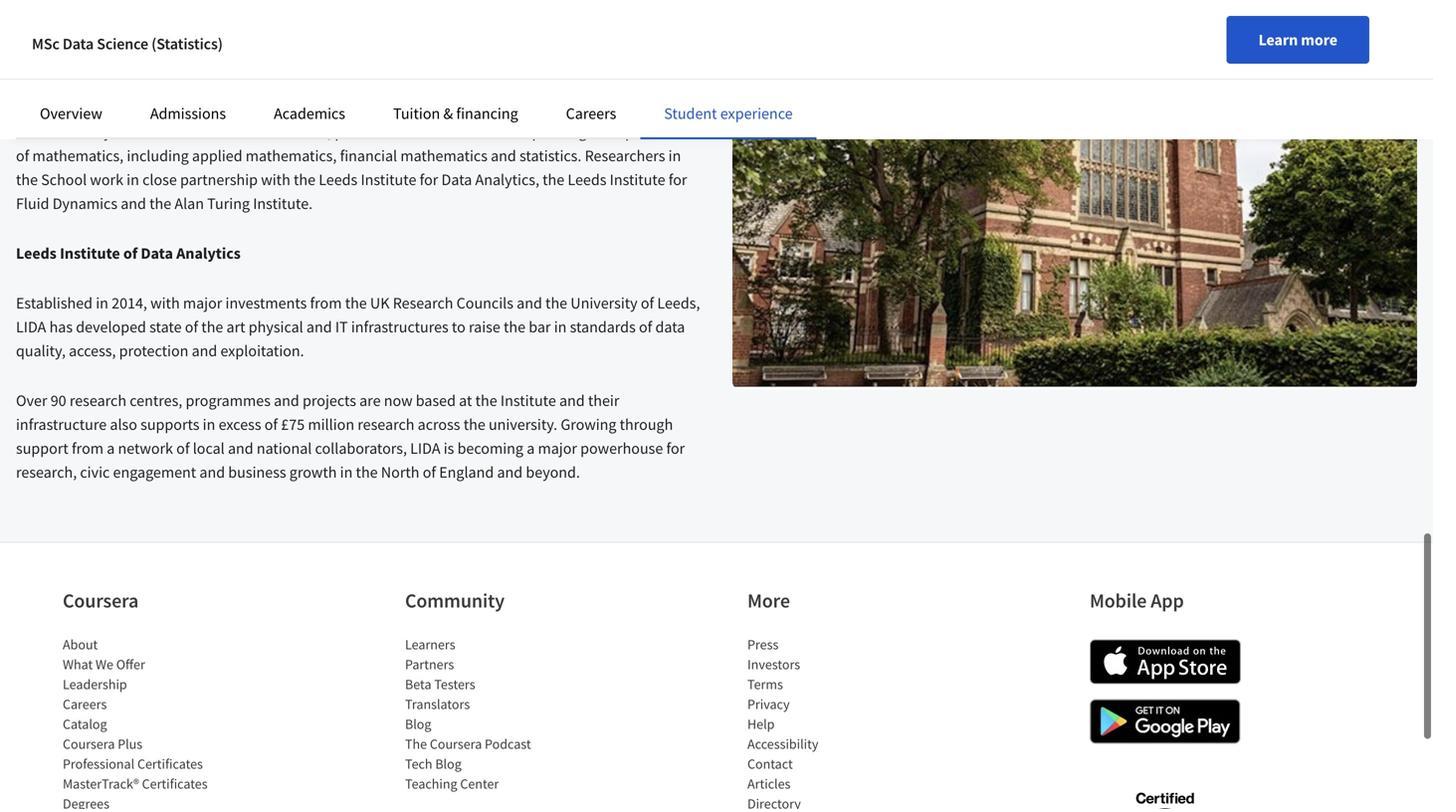 Task type: vqa. For each thing, say whether or not it's contained in the screenshot.
powerhouse
yes



Task type: describe. For each thing, give the bounding box(es) containing it.
0 vertical spatial blog
[[405, 715, 431, 733]]

overview link
[[40, 104, 102, 123]]

excess
[[219, 415, 261, 435]]

teaching
[[405, 775, 457, 793]]

of right the 'state'
[[185, 317, 198, 337]]

in right bar
[[554, 317, 567, 337]]

institute down financial
[[361, 170, 416, 190]]

physical
[[249, 317, 303, 337]]

0 vertical spatial data
[[63, 34, 94, 54]]

close
[[142, 170, 177, 190]]

leadership
[[63, 676, 127, 693]]

the up fluid at the top left of page
[[16, 170, 38, 190]]

developed
[[76, 317, 146, 337]]

2 horizontal spatial leeds
[[568, 170, 607, 190]]

uk
[[370, 293, 390, 313]]

in down collaborators,
[[340, 462, 353, 482]]

academics
[[274, 104, 345, 123]]

and left 'it'
[[307, 317, 332, 337]]

dynamics
[[52, 194, 117, 214]]

student
[[664, 104, 717, 123]]

tuition & financing
[[393, 104, 518, 123]]

from inside over 90 research centres, programmes and projects are now based at the institute and their infrastructure also supports in excess of £75 million research across the university. growing through support from a network of local and national collaborators, lida is becoming a major powerhouse for research, civic engagement and business growth in the north of england and beyond.
[[72, 439, 104, 459]]

90
[[50, 391, 66, 411]]

and up analytics,
[[491, 146, 516, 166]]

&
[[443, 104, 453, 123]]

0 vertical spatial school
[[16, 72, 64, 92]]

research
[[393, 293, 453, 313]]

and down local
[[199, 462, 225, 482]]

2 mathematics, from the left
[[246, 146, 337, 166]]

the inside the university of leeds' school of mathematics, produces extensive research spanning multiple areas of mathematics, including applied mathematics, financial mathematics and statistics. researchers in the school work in close partnership with the leeds institute for data analytics, the leeds institute for fluid dynamics and the alan turing institute.
[[16, 122, 41, 142]]

alan
[[175, 194, 204, 214]]

in up local
[[203, 415, 215, 435]]

the down close
[[149, 194, 171, 214]]

beta
[[405, 676, 432, 693]]

established in 2014, with major investments from the uk research councils and the university of leeds, lida has developed state of the art physical and it infrastructures to raise the bar in standards of data quality, access, protection and exploitation.
[[16, 293, 700, 361]]

financing
[[456, 104, 518, 123]]

the university of leeds' school of mathematics, produces extensive research spanning multiple areas of mathematics, including applied mathematics, financial mathematics and statistics. researchers in the school work in close partnership with the leeds institute for data analytics, the leeds institute for fluid dynamics and the alan turing institute.
[[16, 122, 687, 214]]

mathematics,
[[242, 122, 332, 142]]

the down statistics.
[[543, 170, 565, 190]]

mastertrack®
[[63, 775, 139, 793]]

of left local
[[176, 439, 190, 459]]

leadership link
[[63, 676, 127, 693]]

overview
[[40, 104, 102, 123]]

for inside over 90 research centres, programmes and projects are now based at the institute and their infrastructure also supports in excess of £75 million research across the university. growing through support from a network of local and national collaborators, lida is becoming a major powerhouse for research, civic engagement and business growth in the north of england and beyond.
[[666, 439, 685, 459]]

work
[[90, 170, 123, 190]]

of up overview link
[[67, 72, 81, 92]]

experience
[[720, 104, 793, 123]]

applied
[[192, 146, 242, 166]]

financial
[[340, 146, 397, 166]]

community
[[405, 588, 505, 613]]

supports
[[140, 415, 200, 435]]

and up growing
[[559, 391, 585, 411]]

about what we offer leadership careers catalog coursera plus professional certificates mastertrack® certificates
[[63, 636, 208, 793]]

accessibility link
[[748, 735, 819, 753]]

statistics.
[[520, 146, 582, 166]]

institute.
[[253, 194, 313, 214]]

lida inside "established in 2014, with major investments from the uk research councils and the university of leeds, lida has developed state of the art physical and it infrastructures to raise the bar in standards of data quality, access, protection and exploitation."
[[16, 317, 46, 337]]

data inside the university of leeds' school of mathematics, produces extensive research spanning multiple areas of mathematics, including applied mathematics, financial mathematics and statistics. researchers in the school work in close partnership with the leeds institute for data analytics, the leeds institute for fluid dynamics and the alan turing institute.
[[441, 170, 472, 190]]

research inside the university of leeds' school of mathematics, produces extensive research spanning multiple areas of mathematics, including applied mathematics, financial mathematics and statistics. researchers in the school work in close partnership with the leeds institute for data analytics, the leeds institute for fluid dynamics and the alan turing institute.
[[465, 122, 522, 142]]

infrastructure
[[16, 415, 107, 435]]

investors
[[748, 656, 800, 674]]

2 vertical spatial school
[[41, 170, 87, 190]]

msc
[[32, 34, 59, 54]]

institute inside over 90 research centres, programmes and projects are now based at the institute and their infrastructure also supports in excess of £75 million research across the university. growing through support from a network of local and national collaborators, lida is becoming a major powerhouse for research, civic engagement and business growth in the north of england and beyond.
[[501, 391, 556, 411]]

access,
[[69, 341, 116, 361]]

contact
[[748, 755, 793, 773]]

1 horizontal spatial blog
[[435, 755, 462, 773]]

1 horizontal spatial careers
[[566, 104, 616, 123]]

mobile app
[[1090, 588, 1184, 613]]

download on the app store image
[[1090, 640, 1241, 684]]

infrastructures
[[351, 317, 449, 337]]

translators
[[405, 695, 470, 713]]

are
[[359, 391, 381, 411]]

beyond.
[[526, 462, 580, 482]]

professional certificates link
[[63, 755, 203, 773]]

for down mathematics
[[420, 170, 438, 190]]

centres,
[[130, 391, 182, 411]]

accessibility
[[748, 735, 819, 753]]

at
[[459, 391, 472, 411]]

researchers
[[585, 146, 665, 166]]

translators link
[[405, 695, 470, 713]]

civic
[[80, 462, 110, 482]]

investments
[[226, 293, 307, 313]]

about
[[63, 636, 98, 654]]

1 horizontal spatial data
[[141, 244, 173, 263]]

blog link
[[405, 715, 431, 733]]

1 mathematics, from the left
[[32, 146, 124, 166]]

bar
[[529, 317, 551, 337]]

in right the work
[[127, 170, 139, 190]]

collaborators,
[[315, 439, 407, 459]]

what we offer link
[[63, 656, 145, 674]]

the up institute.
[[294, 170, 316, 190]]

catalog link
[[63, 715, 107, 733]]

science
[[97, 34, 148, 54]]

national
[[257, 439, 312, 459]]

terms
[[748, 676, 783, 693]]

tuition & financing link
[[393, 104, 518, 123]]

support
[[16, 439, 68, 459]]

raise
[[469, 317, 500, 337]]

england
[[439, 462, 494, 482]]

and up bar
[[517, 293, 542, 313]]

investors link
[[748, 656, 800, 674]]

list for more
[[748, 635, 917, 809]]

based
[[416, 391, 456, 411]]

state
[[149, 317, 182, 337]]

0 vertical spatial certificates
[[137, 755, 203, 773]]

of up "2014,"
[[123, 244, 138, 263]]

1 a from the left
[[107, 439, 115, 459]]

coursera plus link
[[63, 735, 142, 753]]

over
[[16, 391, 47, 411]]

university inside the university of leeds' school of mathematics, produces extensive research spanning multiple areas of mathematics, including applied mathematics, financial mathematics and statistics. researchers in the school work in close partnership with the leeds institute for data analytics, the leeds institute for fluid dynamics and the alan turing institute.
[[44, 122, 111, 142]]

university inside "established in 2014, with major investments from the uk research councils and the university of leeds, lida has developed state of the art physical and it infrastructures to raise the bar in standards of data quality, access, protection and exploitation."
[[571, 293, 638, 313]]

multiple
[[590, 122, 646, 142]]

million
[[308, 415, 354, 435]]

art
[[226, 317, 245, 337]]

of left leeds,
[[641, 293, 654, 313]]



Task type: locate. For each thing, give the bounding box(es) containing it.
university.
[[489, 415, 558, 435]]

help
[[748, 715, 775, 733]]

1 vertical spatial blog
[[435, 755, 462, 773]]

1 vertical spatial careers link
[[63, 695, 107, 713]]

0 horizontal spatial a
[[107, 439, 115, 459]]

1 vertical spatial with
[[150, 293, 180, 313]]

for down through
[[666, 439, 685, 459]]

the down collaborators,
[[356, 462, 378, 482]]

powerhouse
[[580, 439, 663, 459]]

spanning
[[525, 122, 587, 142]]

lida inside over 90 research centres, programmes and projects are now based at the institute and their infrastructure also supports in excess of £75 million research across the university. growing through support from a network of local and national collaborators, lida is becoming a major powerhouse for research, civic engagement and business growth in the north of england and beyond.
[[410, 439, 440, 459]]

academics link
[[274, 104, 345, 123]]

1 vertical spatial the
[[405, 735, 427, 753]]

careers inside about what we offer leadership careers catalog coursera plus professional certificates mastertrack® certificates
[[63, 695, 107, 713]]

research,
[[16, 462, 77, 482]]

2 horizontal spatial data
[[441, 170, 472, 190]]

tech
[[405, 755, 433, 773]]

institute up university.
[[501, 391, 556, 411]]

and right 'protection'
[[192, 341, 217, 361]]

tuition
[[393, 104, 440, 123]]

in down areas
[[669, 146, 681, 166]]

also
[[110, 415, 137, 435]]

analytics
[[176, 244, 241, 263]]

across
[[418, 415, 460, 435]]

1 horizontal spatial list
[[405, 635, 574, 794]]

leeds'
[[131, 122, 174, 142]]

with inside the university of leeds' school of mathematics, produces extensive research spanning multiple areas of mathematics, including applied mathematics, financial mathematics and statistics. researchers in the school work in close partnership with the leeds institute for data analytics, the leeds institute for fluid dynamics and the alan turing institute.
[[261, 170, 290, 190]]

major
[[183, 293, 222, 313], [538, 439, 577, 459]]

privacy link
[[748, 695, 790, 713]]

center
[[460, 775, 499, 793]]

1 vertical spatial research
[[69, 391, 126, 411]]

school
[[16, 72, 64, 92], [177, 122, 223, 142], [41, 170, 87, 190]]

leeds down statistics.
[[568, 170, 607, 190]]

coursera up about "link"
[[63, 588, 139, 613]]

from up 'it'
[[310, 293, 342, 313]]

0 horizontal spatial careers link
[[63, 695, 107, 713]]

the down blog link
[[405, 735, 427, 753]]

institute down dynamics on the top of the page
[[60, 244, 120, 263]]

0 horizontal spatial careers
[[63, 695, 107, 713]]

careers link up researchers
[[566, 104, 616, 123]]

2 horizontal spatial list
[[748, 635, 917, 809]]

more
[[1301, 30, 1338, 50]]

0 vertical spatial from
[[310, 293, 342, 313]]

0 vertical spatial the
[[16, 122, 41, 142]]

list containing press
[[748, 635, 917, 809]]

university
[[44, 122, 111, 142], [571, 293, 638, 313]]

1 horizontal spatial with
[[261, 170, 290, 190]]

careers up researchers
[[566, 104, 616, 123]]

learners
[[405, 636, 455, 654]]

major inside over 90 research centres, programmes and projects are now based at the institute and their infrastructure also supports in excess of £75 million research across the university. growing through support from a network of local and national collaborators, lida is becoming a major powerhouse for research, civic engagement and business growth in the north of england and beyond.
[[538, 439, 577, 459]]

1 horizontal spatial lida
[[410, 439, 440, 459]]

0 vertical spatial careers link
[[566, 104, 616, 123]]

major up beyond.
[[538, 439, 577, 459]]

and down close
[[121, 194, 146, 214]]

and
[[491, 146, 516, 166], [121, 194, 146, 214], [517, 293, 542, 313], [307, 317, 332, 337], [192, 341, 217, 361], [274, 391, 299, 411], [559, 391, 585, 411], [228, 439, 253, 459], [199, 462, 225, 482], [497, 462, 523, 482]]

analytics,
[[475, 170, 539, 190]]

admissions link
[[150, 104, 226, 123]]

projects
[[303, 391, 356, 411]]

leeds down financial
[[319, 170, 358, 190]]

school down msc
[[16, 72, 64, 92]]

protection
[[119, 341, 189, 361]]

programmes
[[186, 391, 271, 411]]

produces
[[335, 122, 397, 142]]

standards
[[570, 317, 636, 337]]

list containing learners
[[405, 635, 574, 794]]

0 horizontal spatial with
[[150, 293, 180, 313]]

list item down mastertrack® certificates link
[[63, 794, 232, 809]]

0 horizontal spatial research
[[69, 391, 126, 411]]

1 horizontal spatial the
[[405, 735, 427, 753]]

terms link
[[748, 676, 783, 693]]

business
[[228, 462, 286, 482]]

1 vertical spatial from
[[72, 439, 104, 459]]

1 horizontal spatial from
[[310, 293, 342, 313]]

the
[[16, 122, 41, 142], [405, 735, 427, 753]]

with up institute.
[[261, 170, 290, 190]]

1 horizontal spatial leeds
[[319, 170, 358, 190]]

coursera for about what we offer leadership careers catalog coursera plus professional certificates mastertrack® certificates
[[63, 735, 115, 753]]

a down university.
[[527, 439, 535, 459]]

partnership
[[180, 170, 258, 190]]

coursera inside learners partners beta testers translators blog the coursera podcast tech blog teaching center
[[430, 735, 482, 753]]

becoming
[[457, 439, 524, 459]]

learners partners beta testers translators blog the coursera podcast tech blog teaching center
[[405, 636, 531, 793]]

0 horizontal spatial list item
[[63, 794, 232, 809]]

1 horizontal spatial list item
[[748, 794, 917, 809]]

1 horizontal spatial careers link
[[566, 104, 616, 123]]

growing
[[561, 415, 617, 435]]

1 vertical spatial data
[[441, 170, 472, 190]]

logo of certified b corporation image
[[1124, 781, 1206, 809]]

coursera inside about what we offer leadership careers catalog coursera plus professional certificates mastertrack® certificates
[[63, 735, 115, 753]]

tech blog link
[[405, 755, 462, 773]]

3 list from the left
[[748, 635, 917, 809]]

what
[[63, 656, 93, 674]]

1 vertical spatial careers
[[63, 695, 107, 713]]

about link
[[63, 636, 98, 654]]

to
[[452, 317, 466, 337]]

lida
[[16, 317, 46, 337], [410, 439, 440, 459]]

1 horizontal spatial university
[[571, 293, 638, 313]]

leeds down fluid at the top left of page
[[16, 244, 57, 263]]

coursera up tech blog link
[[430, 735, 482, 753]]

admissions
[[150, 104, 226, 123]]

1 list item from the left
[[63, 794, 232, 809]]

major inside "established in 2014, with major investments from the uk research councils and the university of leeds, lida has developed state of the art physical and it infrastructures to raise the bar in standards of data quality, access, protection and exploitation."
[[183, 293, 222, 313]]

0 horizontal spatial blog
[[405, 715, 431, 733]]

0 vertical spatial with
[[261, 170, 290, 190]]

school up applied
[[177, 122, 223, 142]]

councils
[[457, 293, 514, 313]]

2 horizontal spatial research
[[465, 122, 522, 142]]

privacy
[[748, 695, 790, 713]]

offer
[[116, 656, 145, 674]]

1 horizontal spatial major
[[538, 439, 577, 459]]

over 90 research centres, programmes and projects are now based at the institute and their infrastructure also supports in excess of £75 million research across the university. growing through support from a network of local and national collaborators, lida is becoming a major powerhouse for research, civic engagement and business growth in the north of england and beyond.
[[16, 391, 685, 482]]

of left data
[[639, 317, 652, 337]]

extensive
[[400, 122, 462, 142]]

list item
[[63, 794, 232, 809], [748, 794, 917, 809]]

for
[[420, 170, 438, 190], [669, 170, 687, 190], [666, 439, 685, 459]]

the up fluid at the top left of page
[[16, 122, 41, 142]]

we
[[96, 656, 113, 674]]

and down excess
[[228, 439, 253, 459]]

careers link
[[566, 104, 616, 123], [63, 695, 107, 713]]

1 vertical spatial major
[[538, 439, 577, 459]]

more
[[748, 588, 790, 613]]

list containing about
[[63, 635, 232, 809]]

list item for coursera
[[63, 794, 232, 809]]

catalog
[[63, 715, 107, 733]]

2 list item from the left
[[748, 794, 917, 809]]

1 vertical spatial lida
[[410, 439, 440, 459]]

contact link
[[748, 755, 793, 773]]

data down mathematics
[[441, 170, 472, 190]]

learn more
[[1259, 30, 1338, 50]]

2 a from the left
[[527, 439, 535, 459]]

1 vertical spatial school
[[177, 122, 223, 142]]

the down the at
[[464, 415, 486, 435]]

established
[[16, 293, 93, 313]]

(statistics)
[[151, 34, 223, 54]]

0 horizontal spatial university
[[44, 122, 111, 142]]

list item for more
[[748, 794, 917, 809]]

network
[[118, 439, 173, 459]]

the up bar
[[546, 293, 567, 313]]

mathematics, down mathematics,
[[246, 146, 337, 166]]

coursera for learners partners beta testers translators blog the coursera podcast tech blog teaching center
[[430, 735, 482, 753]]

student experience link
[[664, 104, 793, 123]]

lida up quality,
[[16, 317, 46, 337]]

the left bar
[[504, 317, 526, 337]]

professional
[[63, 755, 135, 773]]

0 horizontal spatial major
[[183, 293, 222, 313]]

school of mathematics
[[16, 72, 175, 92]]

careers link up the "catalog"
[[63, 695, 107, 713]]

0 vertical spatial research
[[465, 122, 522, 142]]

testers
[[434, 676, 475, 693]]

university down school of mathematics
[[44, 122, 111, 142]]

from up civic
[[72, 439, 104, 459]]

2 list from the left
[[405, 635, 574, 794]]

2 vertical spatial research
[[358, 415, 415, 435]]

0 horizontal spatial from
[[72, 439, 104, 459]]

certificates up mastertrack® certificates link
[[137, 755, 203, 773]]

partners
[[405, 656, 454, 674]]

2 vertical spatial data
[[141, 244, 173, 263]]

major down analytics
[[183, 293, 222, 313]]

msc data science (statistics)
[[32, 34, 223, 54]]

1 horizontal spatial a
[[527, 439, 535, 459]]

research right & at left
[[465, 122, 522, 142]]

list
[[63, 635, 232, 809], [405, 635, 574, 794], [748, 635, 917, 809]]

and down becoming
[[497, 462, 523, 482]]

blog down translators link
[[405, 715, 431, 733]]

list item down articles
[[748, 794, 917, 809]]

0 horizontal spatial list
[[63, 635, 232, 809]]

0 vertical spatial lida
[[16, 317, 46, 337]]

careers
[[566, 104, 616, 123], [63, 695, 107, 713]]

a down also
[[107, 439, 115, 459]]

areas
[[649, 122, 685, 142]]

the right the at
[[475, 391, 497, 411]]

the left art
[[201, 317, 223, 337]]

list for coursera
[[63, 635, 232, 809]]

0 horizontal spatial the
[[16, 122, 41, 142]]

0 vertical spatial university
[[44, 122, 111, 142]]

research up also
[[69, 391, 126, 411]]

1 vertical spatial university
[[571, 293, 638, 313]]

press investors terms privacy help accessibility contact articles
[[748, 636, 819, 793]]

data left analytics
[[141, 244, 173, 263]]

data right msc
[[63, 34, 94, 54]]

mathematics,
[[32, 146, 124, 166], [246, 146, 337, 166]]

get it on google play image
[[1090, 699, 1241, 744]]

their
[[588, 391, 620, 411]]

and up £75
[[274, 391, 299, 411]]

local
[[193, 439, 225, 459]]

in up developed
[[96, 293, 108, 313]]

0 vertical spatial careers
[[566, 104, 616, 123]]

institute
[[361, 170, 416, 190], [610, 170, 665, 190], [60, 244, 120, 263], [501, 391, 556, 411]]

blog up teaching center link
[[435, 755, 462, 773]]

1 list from the left
[[63, 635, 232, 809]]

the inside learners partners beta testers translators blog the coursera podcast tech blog teaching center
[[405, 735, 427, 753]]

engagement
[[113, 462, 196, 482]]

0 horizontal spatial leeds
[[16, 244, 57, 263]]

lida left is on the bottom of the page
[[410, 439, 440, 459]]

app
[[1151, 588, 1184, 613]]

0 horizontal spatial data
[[63, 34, 94, 54]]

university up standards
[[571, 293, 638, 313]]

with up the 'state'
[[150, 293, 180, 313]]

fluid
[[16, 194, 49, 214]]

1 horizontal spatial research
[[358, 415, 415, 435]]

the left uk
[[345, 293, 367, 313]]

of up fluid at the top left of page
[[16, 146, 29, 166]]

learn
[[1259, 30, 1298, 50]]

help link
[[748, 715, 775, 733]]

institute down researchers
[[610, 170, 665, 190]]

certificates down professional certificates "link"
[[142, 775, 208, 793]]

0 horizontal spatial lida
[[16, 317, 46, 337]]

0 vertical spatial major
[[183, 293, 222, 313]]

1 vertical spatial certificates
[[142, 775, 208, 793]]

for down areas
[[669, 170, 687, 190]]

careers up the "catalog"
[[63, 695, 107, 713]]

list for community
[[405, 635, 574, 794]]

with inside "established in 2014, with major investments from the uk research councils and the university of leeds, lida has developed state of the art physical and it infrastructures to raise the bar in standards of data quality, access, protection and exploitation."
[[150, 293, 180, 313]]

mastertrack® certificates link
[[63, 775, 208, 793]]

research down now
[[358, 415, 415, 435]]

mathematics, up the work
[[32, 146, 124, 166]]

from inside "established in 2014, with major investments from the uk research councils and the university of leeds, lida has developed state of the art physical and it infrastructures to raise the bar in standards of data quality, access, protection and exploitation."
[[310, 293, 342, 313]]

exploitation.
[[220, 341, 304, 361]]

of right "north"
[[423, 462, 436, 482]]

school up dynamics on the top of the page
[[41, 170, 87, 190]]

2014,
[[112, 293, 147, 313]]

coursera down catalog link
[[63, 735, 115, 753]]

of left leeds'
[[114, 122, 128, 142]]

1 horizontal spatial mathematics,
[[246, 146, 337, 166]]

the coursera podcast link
[[405, 735, 531, 753]]

quality,
[[16, 341, 66, 361]]

of left £75
[[265, 415, 278, 435]]

data
[[63, 34, 94, 54], [441, 170, 472, 190], [141, 244, 173, 263]]

0 horizontal spatial mathematics,
[[32, 146, 124, 166]]

of up applied
[[226, 122, 239, 142]]



